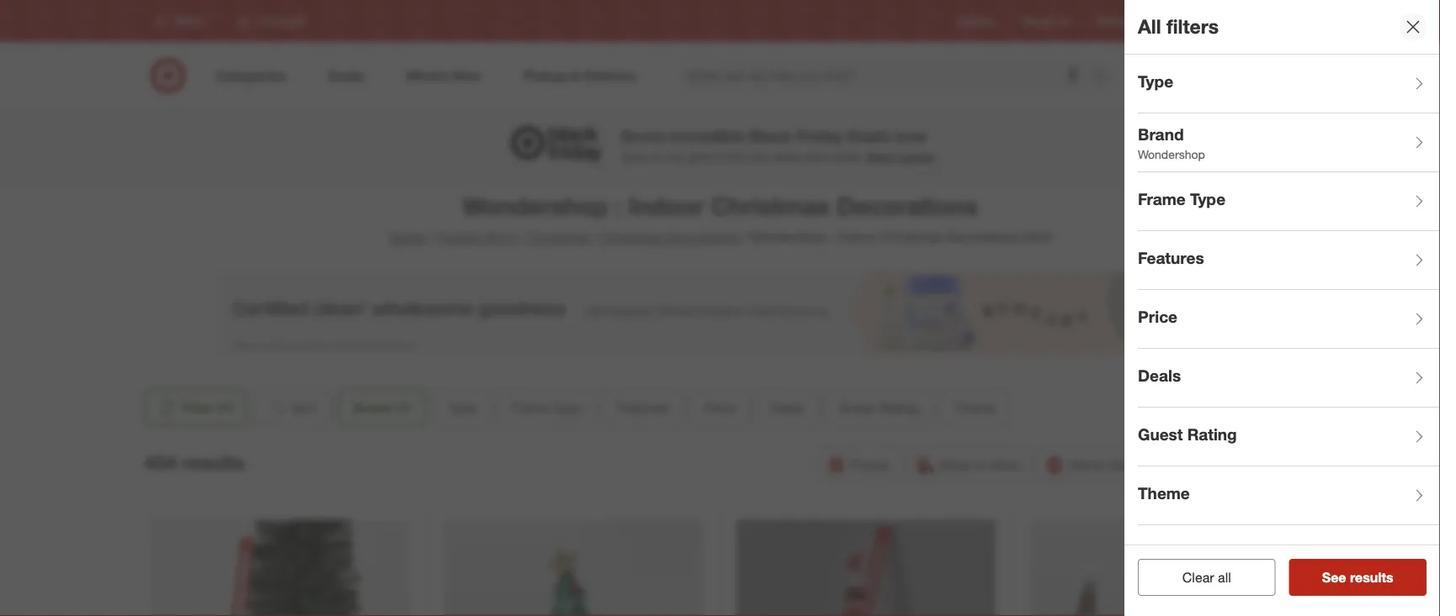 Task type: locate. For each thing, give the bounding box(es) containing it.
see results
[[1322, 570, 1394, 586]]

&
[[713, 150, 721, 164]]

guest rating
[[839, 400, 918, 416], [1138, 426, 1237, 445]]

target left the holiday
[[388, 229, 425, 246]]

score incredible black friday deals now save on top gifts & find new deals each week. start saving
[[621, 126, 934, 164]]

rating inside all filters 'dialog'
[[1187, 426, 1237, 445]]

guest up delivery in the bottom right of the page
[[1138, 426, 1183, 445]]

0 vertical spatial brand
[[1138, 125, 1184, 144]]

holiday shop link
[[436, 229, 517, 246]]

0 vertical spatial type button
[[1138, 55, 1440, 114]]

2 / from the left
[[521, 229, 525, 246]]

results right 454
[[182, 452, 245, 475]]

1 vertical spatial wondershop
[[462, 191, 608, 221]]

0 horizontal spatial shop
[[485, 229, 517, 246]]

all
[[1218, 570, 1231, 586]]

1 horizontal spatial theme
[[1138, 484, 1190, 504]]

store
[[989, 457, 1020, 473]]

0 horizontal spatial (1)
[[218, 400, 233, 416]]

2 horizontal spatial deals
[[1138, 367, 1181, 386]]

0 horizontal spatial brand
[[353, 400, 392, 416]]

1 horizontal spatial price button
[[1138, 290, 1440, 349]]

ad
[[1058, 15, 1070, 27]]

frame inside all filters 'dialog'
[[1138, 190, 1186, 209]]

clear all
[[1182, 570, 1231, 586]]

deals button inside all filters 'dialog'
[[1138, 349, 1440, 408]]

theme down delivery in the bottom right of the page
[[1138, 484, 1190, 504]]

shop inside wondershop : indoor christmas decorations target / holiday shop / christmas / christmas decorations / wondershop : indoor christmas decorations (454)
[[485, 229, 517, 246]]

clear
[[1182, 570, 1214, 586]]

shop right the holiday
[[485, 229, 517, 246]]

2 (1) from the left
[[396, 400, 411, 416]]

0 vertical spatial frame type
[[1138, 190, 1226, 209]]

1 vertical spatial theme button
[[1138, 467, 1440, 526]]

price
[[1138, 308, 1177, 327], [704, 400, 735, 416]]

brand inside 'brand wondershop'
[[1138, 125, 1184, 144]]

0 vertical spatial target
[[1164, 15, 1192, 27]]

features button
[[1138, 231, 1440, 290], [603, 390, 683, 427]]

1 / from the left
[[428, 229, 433, 246]]

1 vertical spatial frame
[[511, 400, 549, 416]]

shop left in
[[940, 457, 971, 473]]

1 vertical spatial features
[[617, 400, 669, 416]]

0 horizontal spatial target
[[388, 229, 425, 246]]

1 horizontal spatial indoor
[[838, 229, 877, 246]]

0 horizontal spatial price button
[[690, 390, 749, 427]]

all
[[1138, 15, 1161, 38]]

new
[[747, 150, 769, 164]]

0 horizontal spatial frame type button
[[497, 390, 596, 427]]

0 horizontal spatial deals
[[770, 400, 804, 416]]

/ right target link
[[428, 229, 433, 246]]

rating
[[879, 400, 918, 416], [1187, 426, 1237, 445]]

decorations up advertisement region
[[666, 229, 739, 246]]

1 horizontal spatial frame
[[1138, 190, 1186, 209]]

0 vertical spatial theme
[[954, 400, 995, 416]]

0 vertical spatial wondershop
[[1138, 147, 1205, 161]]

guest rating inside all filters 'dialog'
[[1138, 426, 1237, 445]]

1 horizontal spatial theme button
[[1138, 467, 1440, 526]]

1 horizontal spatial features button
[[1138, 231, 1440, 290]]

redcard link
[[1097, 14, 1138, 28]]

0 vertical spatial rating
[[879, 400, 918, 416]]

results inside "button"
[[1350, 570, 1394, 586]]

1 horizontal spatial features
[[1138, 249, 1204, 268]]

1 vertical spatial deals
[[1138, 367, 1181, 386]]

0 vertical spatial frame
[[1138, 190, 1186, 209]]

on
[[650, 150, 663, 164]]

0 vertical spatial frame type button
[[1138, 173, 1440, 231]]

features
[[1138, 249, 1204, 268], [617, 400, 669, 416]]

What can we help you find? suggestions appear below search field
[[677, 57, 1096, 94]]

1 horizontal spatial (1)
[[396, 400, 411, 416]]

1 horizontal spatial deals
[[847, 126, 890, 146]]

1 horizontal spatial frame type button
[[1138, 173, 1440, 231]]

0 vertical spatial features
[[1138, 249, 1204, 268]]

/
[[428, 229, 433, 246], [521, 229, 525, 246], [593, 229, 598, 246], [742, 229, 746, 246]]

type
[[1138, 72, 1174, 91], [1190, 190, 1226, 209], [447, 400, 476, 416], [553, 400, 582, 416]]

christmas down saving
[[881, 229, 942, 246]]

0 vertical spatial results
[[182, 452, 245, 475]]

1 vertical spatial frame type button
[[497, 390, 596, 427]]

guest rating up pickup
[[839, 400, 918, 416]]

christmas right holiday shop link
[[528, 229, 590, 246]]

1 vertical spatial features button
[[603, 390, 683, 427]]

2 horizontal spatial wondershop
[[1138, 147, 1205, 161]]

weekly
[[1023, 15, 1055, 27]]

0 horizontal spatial guest rating
[[839, 400, 918, 416]]

indoor
[[629, 191, 704, 221], [838, 229, 877, 246]]

454 results
[[144, 452, 245, 475]]

2 vertical spatial wondershop
[[750, 229, 827, 246]]

theme up shop in store
[[954, 400, 995, 416]]

features inside all filters 'dialog'
[[1138, 249, 1204, 268]]

:
[[615, 191, 622, 221], [830, 229, 834, 246]]

same day delivery button
[[1037, 447, 1194, 484]]

search button
[[1084, 57, 1125, 98]]

1 vertical spatial results
[[1350, 570, 1394, 586]]

deals
[[772, 150, 800, 164]]

rating up shipping button
[[1187, 426, 1237, 445]]

1 vertical spatial theme
[[1138, 484, 1190, 504]]

results for 454 results
[[182, 452, 245, 475]]

guest
[[839, 400, 876, 416], [1138, 426, 1183, 445]]

frame type button
[[1138, 173, 1440, 231], [497, 390, 596, 427]]

shop inside button
[[940, 457, 971, 473]]

rating up pickup
[[879, 400, 918, 416]]

frame
[[1138, 190, 1186, 209], [511, 400, 549, 416]]

frame type inside all filters 'dialog'
[[1138, 190, 1226, 209]]

(1) inside filter (1) button
[[218, 400, 233, 416]]

1 vertical spatial price
[[704, 400, 735, 416]]

frame type
[[1138, 190, 1226, 209], [511, 400, 582, 416]]

guest up pickup button
[[839, 400, 876, 416]]

shop
[[485, 229, 517, 246], [940, 457, 971, 473]]

1 horizontal spatial deals button
[[1138, 349, 1440, 408]]

1 horizontal spatial guest rating
[[1138, 426, 1237, 445]]

wondershop
[[1138, 147, 1205, 161], [462, 191, 608, 221], [750, 229, 827, 246]]

results for see results
[[1350, 570, 1394, 586]]

day
[[1107, 457, 1130, 473]]

1 horizontal spatial price
[[1138, 308, 1177, 327]]

1 vertical spatial brand
[[353, 400, 392, 416]]

/ left christmas link
[[521, 229, 525, 246]]

all filters
[[1138, 15, 1219, 38]]

0 horizontal spatial :
[[615, 191, 622, 221]]

see
[[1322, 570, 1346, 586]]

0 vertical spatial price button
[[1138, 290, 1440, 349]]

0 vertical spatial indoor
[[629, 191, 704, 221]]

decorations
[[837, 191, 978, 221], [666, 229, 739, 246], [946, 229, 1018, 246]]

target circle link
[[1164, 14, 1221, 28]]

0 vertical spatial price
[[1138, 308, 1177, 327]]

0 horizontal spatial type button
[[433, 390, 490, 427]]

/ right christmas link
[[593, 229, 598, 246]]

target circle
[[1164, 15, 1221, 27]]

0 horizontal spatial frame type
[[511, 400, 582, 416]]

indoor down week.
[[838, 229, 877, 246]]

0 vertical spatial features button
[[1138, 231, 1440, 290]]

1 horizontal spatial results
[[1350, 570, 1394, 586]]

shipping button
[[1200, 447, 1296, 484]]

20" battery operated animated plush dancing christmas tree sculpture - wondershop™ green image
[[444, 521, 703, 617], [444, 521, 703, 617]]

color button
[[1138, 526, 1440, 585]]

: down week.
[[830, 229, 834, 246]]

find
[[724, 150, 744, 164]]

1 horizontal spatial shop
[[940, 457, 971, 473]]

save
[[621, 150, 647, 164]]

christmas down new
[[711, 191, 830, 221]]

type button
[[1138, 55, 1440, 114], [433, 390, 490, 427]]

3pc fabric gnome christmas figurine set - wondershop™ white/red image
[[1029, 521, 1289, 617], [1029, 521, 1289, 617]]

indoor up the christmas decorations link
[[629, 191, 704, 221]]

large climbing santa decorative christmas figurine red - wondershop™ image
[[151, 521, 410, 617], [151, 521, 410, 617], [736, 521, 996, 617], [736, 521, 996, 617]]

1 vertical spatial shop
[[940, 457, 971, 473]]

theme button
[[939, 390, 1009, 427], [1138, 467, 1440, 526]]

1 vertical spatial indoor
[[838, 229, 877, 246]]

christmas
[[711, 191, 830, 221], [528, 229, 590, 246], [601, 229, 662, 246], [881, 229, 942, 246]]

0 vertical spatial deals
[[847, 126, 890, 146]]

1 horizontal spatial brand
[[1138, 125, 1184, 144]]

1 horizontal spatial frame type
[[1138, 190, 1226, 209]]

shop in store button
[[908, 447, 1031, 484]]

0 vertical spatial shop
[[485, 229, 517, 246]]

results
[[182, 452, 245, 475], [1350, 570, 1394, 586]]

target
[[1164, 15, 1192, 27], [388, 229, 425, 246]]

1 vertical spatial frame type
[[511, 400, 582, 416]]

0 horizontal spatial results
[[182, 452, 245, 475]]

/ right the christmas decorations link
[[742, 229, 746, 246]]

1 horizontal spatial wondershop
[[750, 229, 827, 246]]

1 horizontal spatial :
[[830, 229, 834, 246]]

guest inside all filters 'dialog'
[[1138, 426, 1183, 445]]

deals button
[[1138, 349, 1440, 408], [756, 390, 818, 427]]

1 vertical spatial rating
[[1187, 426, 1237, 445]]

0 horizontal spatial features button
[[603, 390, 683, 427]]

2 vertical spatial deals
[[770, 400, 804, 416]]

1 horizontal spatial target
[[1164, 15, 1192, 27]]

(1) for filter (1)
[[218, 400, 233, 416]]

gifts
[[687, 150, 710, 164]]

454
[[144, 452, 177, 475]]

1 horizontal spatial type button
[[1138, 55, 1440, 114]]

0 horizontal spatial theme button
[[939, 390, 1009, 427]]

1 horizontal spatial rating
[[1187, 426, 1237, 445]]

1 vertical spatial target
[[388, 229, 425, 246]]

color
[[1138, 543, 1179, 563]]

theme
[[954, 400, 995, 416], [1138, 484, 1190, 504]]

: down save
[[615, 191, 622, 221]]

0 vertical spatial guest
[[839, 400, 876, 416]]

price button
[[1138, 290, 1440, 349], [690, 390, 749, 427]]

target right all
[[1164, 15, 1192, 27]]

brand
[[1138, 125, 1184, 144], [353, 400, 392, 416]]

guest rating button
[[825, 390, 932, 427], [1138, 408, 1440, 467]]

0 horizontal spatial rating
[[879, 400, 918, 416]]

deals
[[847, 126, 890, 146], [1138, 367, 1181, 386], [770, 400, 804, 416]]

1 horizontal spatial guest
[[1138, 426, 1183, 445]]

circle
[[1195, 15, 1221, 27]]

(1)
[[218, 400, 233, 416], [396, 400, 411, 416]]

1 (1) from the left
[[218, 400, 233, 416]]

wondershop inside all filters 'dialog'
[[1138, 147, 1205, 161]]

guest rating up delivery in the bottom right of the page
[[1138, 426, 1237, 445]]

results right see
[[1350, 570, 1394, 586]]

same day delivery
[[1069, 457, 1183, 473]]

christmas right christmas link
[[601, 229, 662, 246]]

1 vertical spatial guest rating
[[1138, 426, 1237, 445]]

1 vertical spatial guest
[[1138, 426, 1183, 445]]



Task type: vqa. For each thing, say whether or not it's contained in the screenshot.
Frame Type
yes



Task type: describe. For each thing, give the bounding box(es) containing it.
1 vertical spatial type button
[[433, 390, 490, 427]]

registry
[[958, 15, 996, 27]]

filters
[[1167, 15, 1219, 38]]

0 horizontal spatial features
[[617, 400, 669, 416]]

incredible
[[670, 126, 745, 146]]

saving
[[898, 150, 934, 164]]

1 horizontal spatial guest rating button
[[1138, 408, 1440, 467]]

0 vertical spatial theme button
[[939, 390, 1009, 427]]

now
[[894, 126, 926, 146]]

black
[[749, 126, 792, 146]]

0 horizontal spatial indoor
[[629, 191, 704, 221]]

sort button
[[253, 390, 331, 427]]

0 horizontal spatial deals button
[[756, 390, 818, 427]]

price inside all filters 'dialog'
[[1138, 308, 1177, 327]]

filter
[[181, 400, 214, 416]]

filter (1) button
[[144, 390, 247, 427]]

holiday
[[436, 229, 481, 246]]

registry link
[[958, 14, 996, 28]]

redcard
[[1097, 15, 1138, 27]]

advertisement region
[[215, 271, 1225, 355]]

brand for brand wondershop
[[1138, 125, 1184, 144]]

see results button
[[1289, 560, 1427, 597]]

weekly ad link
[[1023, 14, 1070, 28]]

weekly ad
[[1023, 15, 1070, 27]]

friday
[[796, 126, 843, 146]]

in
[[975, 457, 986, 473]]

0 horizontal spatial frame
[[511, 400, 549, 416]]

christmas link
[[528, 229, 590, 246]]

1 vertical spatial price button
[[690, 390, 749, 427]]

0 horizontal spatial guest
[[839, 400, 876, 416]]

shipping
[[1231, 457, 1285, 473]]

each
[[804, 150, 829, 164]]

brand for brand (1)
[[353, 400, 392, 416]]

shop in store
[[940, 457, 1020, 473]]

clear all button
[[1138, 560, 1276, 597]]

0 horizontal spatial wondershop
[[462, 191, 608, 221]]

top
[[667, 150, 684, 164]]

decorations left "(454)"
[[946, 229, 1018, 246]]

0 horizontal spatial price
[[704, 400, 735, 416]]

decorations down saving
[[837, 191, 978, 221]]

0 vertical spatial :
[[615, 191, 622, 221]]

delivery
[[1134, 457, 1183, 473]]

1 vertical spatial :
[[830, 229, 834, 246]]

0 horizontal spatial guest rating button
[[825, 390, 932, 427]]

wondershop : indoor christmas decorations target / holiday shop / christmas / christmas decorations / wondershop : indoor christmas decorations (454)
[[388, 191, 1052, 246]]

(1) for brand (1)
[[396, 400, 411, 416]]

pickup button
[[819, 447, 902, 484]]

theme inside all filters 'dialog'
[[1138, 484, 1190, 504]]

start
[[867, 150, 895, 164]]

deals inside all filters 'dialog'
[[1138, 367, 1181, 386]]

brand (1)
[[353, 400, 411, 416]]

0 horizontal spatial theme
[[954, 400, 995, 416]]

deals inside score incredible black friday deals now save on top gifts & find new deals each week. start saving
[[847, 126, 890, 146]]

search
[[1084, 69, 1125, 85]]

all filters dialog
[[1124, 0, 1440, 617]]

target link
[[388, 229, 425, 246]]

4 / from the left
[[742, 229, 746, 246]]

0 vertical spatial guest rating
[[839, 400, 918, 416]]

3 / from the left
[[593, 229, 598, 246]]

target inside wondershop : indoor christmas decorations target / holiday shop / christmas / christmas decorations / wondershop : indoor christmas decorations (454)
[[388, 229, 425, 246]]

christmas decorations link
[[601, 229, 739, 246]]

brand wondershop
[[1138, 125, 1205, 161]]

filter (1)
[[181, 400, 233, 416]]

(454)
[[1022, 229, 1052, 246]]

pickup
[[850, 457, 891, 473]]

features button inside all filters 'dialog'
[[1138, 231, 1440, 290]]

week.
[[833, 150, 863, 164]]

same
[[1069, 457, 1103, 473]]

score
[[621, 126, 665, 146]]

sort
[[291, 400, 317, 416]]



